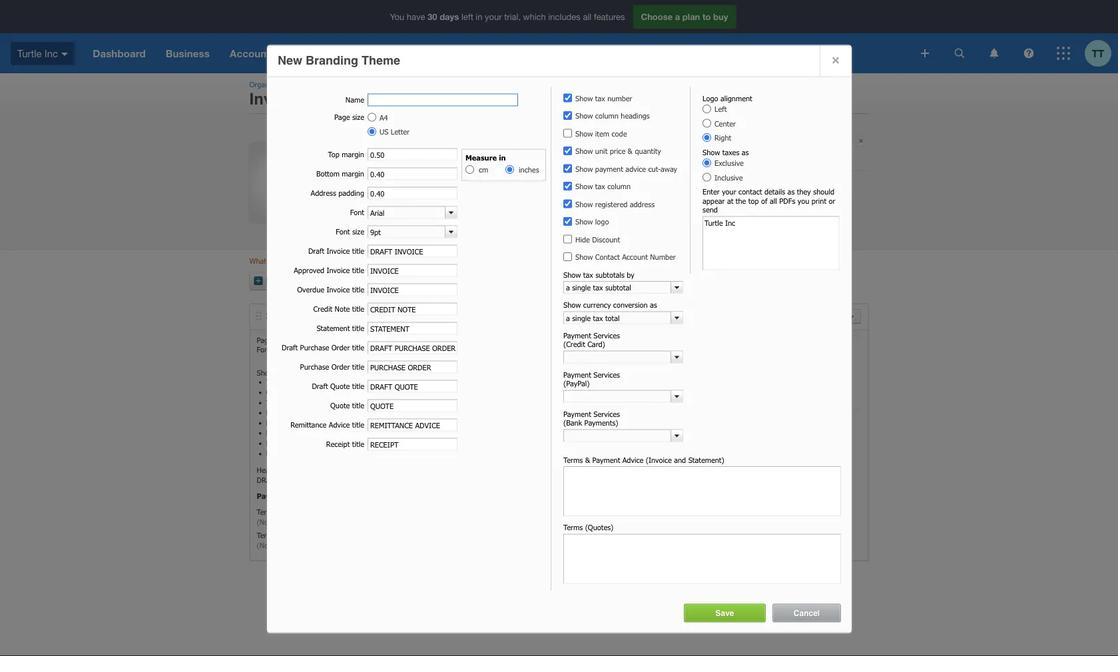 Task type: describe. For each thing, give the bounding box(es) containing it.
& for statement):
[[279, 508, 284, 517]]

help article link
[[431, 207, 489, 221]]

choose
[[641, 11, 673, 22]]

buy
[[714, 11, 728, 22]]

Hide Discount checkbox
[[564, 235, 572, 243]]

purchase order title
[[300, 362, 364, 371]]

terms for terms & payment advice (invoice and statement)
[[564, 455, 583, 464]]

page: us letter margins top: 0.5 in bottom: 0.4 in address padding: font: arial unicode ms,               9pt
[[257, 336, 490, 354]]

1 order, from the left
[[570, 466, 595, 475]]

organisation
[[555, 148, 620, 162]]

tax down subtotal
[[480, 408, 490, 417]]

as inside enter your contact details as they should appear at the top of all pdfs you print or send
[[788, 187, 795, 196]]

logo for logo align:                                      right tax                 exclusive tax subtotals                                                  by a single tax subtotal currency conversion as                                                          a single tax total
[[375, 378, 391, 387]]

0 horizontal spatial address
[[311, 188, 336, 197]]

measure in
[[466, 153, 506, 162]]

invoices
[[446, 148, 489, 162]]

your inside tt banner
[[485, 11, 502, 22]]

show contact account number
[[576, 252, 676, 261]]

1 horizontal spatial price
[[610, 147, 626, 156]]

hide for hide help
[[819, 136, 834, 145]]

show taxes as
[[703, 148, 749, 157]]

learn
[[506, 207, 533, 221]]

hide help link
[[819, 133, 867, 149]]

payment inside payment services (credit card)
[[564, 331, 591, 340]]

quote title
[[330, 401, 364, 410]]

Receipt title text field
[[368, 438, 458, 451]]

invoice inside the organization settings invoice settings
[[249, 89, 305, 108]]

0 vertical spatial logo
[[575, 178, 597, 192]]

A4 radio
[[368, 113, 376, 122]]

show item code
[[576, 129, 627, 138]]

1 vertical spatial new
[[266, 276, 283, 285]]

11 title from the top
[[352, 439, 364, 448]]

Show item code checkbox
[[564, 129, 572, 138]]

default
[[392, 276, 419, 285]]

by inside the logo align:                                      right tax                 exclusive tax subtotals                                                  by a single tax subtotal currency conversion as                                                          a single tax total
[[420, 398, 428, 407]]

30
[[428, 11, 437, 22]]

1 horizontal spatial advice
[[626, 164, 646, 173]]

Show Contact Account Number checkbox
[[564, 252, 572, 261]]

Show tax number checkbox
[[564, 94, 572, 102]]

terms (quotes)
[[564, 523, 614, 532]]

which inside tt banner
[[523, 11, 546, 22]]

terms for terms & payment advice (invoice and statement): (none added) terms (quotes): (none added)
[[257, 508, 276, 517]]

discount inside show: tax number column headings tax column unit price and quantity payment advice cut-away registered address logo discount
[[266, 449, 294, 458]]

default settings
[[392, 276, 451, 285]]

0 horizontal spatial draft
[[257, 475, 279, 484]]

terms & payment advice (invoice and statement): (none added) terms (quotes): (none added)
[[257, 508, 420, 550]]

hide for hide discount
[[576, 235, 590, 244]]

show currency conversion as
[[564, 300, 657, 309]]

services for (bank payments)
[[594, 409, 620, 418]]

price inside show: tax number column headings tax column unit price and quantity payment advice cut-away registered address logo discount
[[281, 408, 297, 417]]

and inside terms & payment advice (invoice and statement): (none added) terms (quotes): (none added)
[[368, 508, 380, 517]]

show for show logo
[[576, 217, 593, 226]]

0 vertical spatial right
[[715, 133, 732, 142]]

1 quote, from the left
[[281, 475, 307, 484]]

logo inside show: tax number column headings tax column unit price and quantity payment advice cut-away registered address logo discount
[[266, 439, 282, 448]]

standard
[[266, 310, 312, 322]]

size for page size
[[352, 112, 364, 121]]

this?
[[274, 256, 289, 265]]

2 (none from the top
[[257, 541, 276, 550]]

1 horizontal spatial single
[[459, 408, 477, 417]]

Right radio
[[703, 133, 711, 142]]

draft purchase order title
[[282, 343, 364, 352]]

1 purchase from the top
[[300, 343, 329, 352]]

cancel link
[[773, 604, 841, 623]]

2 horizontal spatial &
[[628, 147, 633, 156]]

0 vertical spatial new branding theme
[[278, 54, 400, 67]]

0 vertical spatial contact
[[595, 252, 620, 261]]

organization settings link
[[249, 80, 318, 89]]

statement):
[[382, 508, 420, 517]]

Show payment advice cut-away checkbox
[[564, 164, 572, 173]]

and up the show payment advice cut-away at the top right
[[623, 148, 643, 162]]

1 horizontal spatial theme
[[362, 54, 400, 67]]

exclusive
[[389, 388, 418, 397]]

invoice up currency
[[573, 276, 601, 285]]

2 purchase from the left
[[597, 466, 633, 475]]

enter your contact details as they should appear at the top of all pdfs you print or send
[[703, 187, 836, 214]]

0 vertical spatial by
[[627, 270, 635, 279]]

organization settings invoice settings
[[249, 80, 370, 108]]

margin for top margin
[[342, 150, 364, 159]]

1 horizontal spatial away
[[661, 164, 678, 173]]

in inside tt banner
[[476, 11, 483, 22]]

all inside tt banner
[[583, 11, 592, 22]]

approved
[[294, 265, 325, 274]]

show for show registered address
[[576, 200, 593, 209]]

turtle inc
[[17, 47, 58, 59]]

1 vertical spatial settings
[[309, 89, 370, 108]]

your up inches
[[528, 148, 551, 162]]

headings: draft invoice,             invoice,             invoice,             credit note,             statement,             draft purchase order,                         purchase order, draft quote,                         quote,             remittance advice,             receipt
[[257, 466, 661, 484]]

draft quote title
[[312, 381, 364, 390]]

2 quote, from the left
[[309, 475, 335, 484]]

1 vertical spatial which
[[659, 178, 689, 192]]

help
[[837, 136, 852, 145]]

top margin
[[328, 150, 364, 159]]

brand
[[709, 148, 740, 162]]

9 title from the top
[[352, 401, 364, 410]]

Enter your contact details as they should appear at the top of all PDFs you print or send text field
[[703, 216, 840, 270]]

1 horizontal spatial headings
[[621, 111, 650, 120]]

show for show column headings
[[576, 111, 593, 120]]

show for show tax column
[[576, 182, 593, 191]]

1 horizontal spatial subtotals
[[596, 270, 625, 279]]

0 vertical spatial branding
[[306, 54, 358, 67]]

add
[[525, 178, 545, 192]]

padding
[[339, 188, 364, 197]]

Overdue Invoice title text field
[[368, 283, 458, 296]]

what's this? link
[[249, 256, 305, 268]]

subtotals inside the logo align:                                      right tax                 exclusive tax subtotals                                                  by a single tax subtotal currency conversion as                                                          a single tax total
[[389, 398, 418, 407]]

inc inside contact details turtle inc
[[627, 345, 637, 354]]

details
[[637, 336, 663, 345]]

Top margin text field
[[368, 148, 458, 161]]

draft for draft invoice title
[[308, 246, 324, 255]]

receipt
[[411, 475, 440, 484]]

(invoice for statement):
[[339, 508, 365, 517]]

logo for logo alignment
[[703, 94, 718, 103]]

unicode
[[295, 345, 325, 354]]

us letter
[[380, 127, 410, 136]]

save
[[716, 609, 734, 618]]

features
[[594, 11, 625, 22]]

1 added) from the top
[[279, 517, 301, 526]]

customize invoices to suit your organisation and match your brand
[[386, 148, 740, 162]]

and down payment
[[601, 178, 621, 192]]

Show logo checkbox
[[564, 217, 572, 226]]

exclusive
[[715, 159, 744, 168]]

tt
[[1092, 47, 1105, 59]]

your down right radio
[[683, 148, 706, 162]]

terms left (quotes):
[[257, 531, 276, 540]]

in right 0.4
[[423, 336, 430, 345]]

payment services (paypal)
[[564, 370, 620, 388]]

remittance
[[291, 420, 327, 429]]

inclusive
[[715, 173, 743, 182]]

receipt title
[[326, 439, 364, 448]]

show payment advice cut-away
[[576, 164, 678, 173]]

bottom
[[316, 169, 340, 178]]

1 purchase from the left
[[532, 466, 567, 475]]

margin for bottom margin
[[342, 169, 364, 178]]

number for tax
[[279, 378, 304, 387]]

print
[[812, 196, 827, 205]]

plan
[[683, 11, 700, 22]]

show for show unit price & quantity
[[576, 147, 593, 156]]

terms & payment advice (invoice and statement)
[[564, 455, 725, 464]]

1 horizontal spatial a
[[453, 408, 456, 417]]

a4
[[380, 113, 388, 122]]

more
[[536, 207, 563, 221]]

headings:
[[257, 466, 289, 475]]

a inside tt banner
[[675, 11, 680, 22]]

match
[[647, 148, 679, 162]]

show tax number
[[576, 94, 633, 103]]

Name text field
[[368, 94, 518, 106]]

send
[[703, 205, 718, 214]]

tax for column
[[595, 182, 605, 191]]

remittance advice title
[[291, 420, 364, 429]]

unit
[[266, 408, 279, 417]]

Terms & Payment Advice (Invoice and Statement) text field
[[564, 466, 841, 516]]

settings
[[421, 276, 451, 285]]

you
[[390, 11, 405, 22]]

Inclusive radio
[[703, 173, 711, 182]]

credit
[[313, 304, 333, 313]]

2 added) from the top
[[279, 541, 301, 550]]

0 vertical spatial us
[[380, 127, 389, 136]]

contact
[[739, 187, 762, 196]]

payments)
[[585, 418, 619, 427]]

10 title from the top
[[352, 420, 364, 429]]

Draft Invoice title text field
[[368, 245, 458, 257]]

column
[[266, 388, 291, 397]]

as inside the logo align:                                      right tax                 exclusive tax subtotals                                                  by a single tax subtotal currency conversion as                                                          a single tax total
[[443, 408, 450, 417]]

inc inside popup button
[[45, 47, 58, 59]]

conversion inside the logo align:                                      right tax                 exclusive tax subtotals                                                  by a single tax subtotal currency conversion as                                                          a single tax total
[[406, 408, 441, 417]]

number for tax
[[608, 94, 633, 103]]

Center radio
[[703, 119, 711, 128]]

0.5
[[358, 336, 370, 345]]

left
[[715, 105, 727, 114]]

receipt
[[326, 439, 350, 448]]

show for show tax subtotals by
[[564, 270, 581, 279]]

what's this?
[[249, 256, 289, 265]]

hide help
[[819, 136, 852, 145]]

note
[[335, 304, 350, 313]]

2 invoice, from the left
[[349, 466, 379, 475]]

0 vertical spatial settings
[[293, 80, 318, 89]]

1 (none from the top
[[257, 517, 276, 526]]

registered
[[266, 428, 300, 437]]

0 vertical spatial letter
[[391, 127, 410, 136]]

show for show tax number
[[576, 94, 593, 103]]

as right taxes at the right top
[[742, 148, 749, 157]]

or
[[829, 196, 836, 205]]

and inside show: tax number column headings tax column unit price and quantity payment advice cut-away registered address logo discount
[[299, 408, 311, 417]]

payment inside terms & payment advice (invoice and statement): (none added) terms (quotes): (none added)
[[286, 508, 314, 517]]

contact inside contact details turtle inc
[[607, 336, 635, 345]]

item
[[595, 129, 610, 138]]

cm
[[479, 165, 489, 174]]

Show column headings checkbox
[[564, 111, 572, 120]]

away inside show: tax number column headings tax column unit price and quantity payment advice cut-away registered address logo discount
[[331, 418, 348, 427]]

font for font
[[350, 208, 364, 217]]

your down 'show payment advice cut-away' option
[[548, 178, 571, 192]]

tax left subtotal
[[457, 398, 467, 407]]

tax for number
[[595, 94, 605, 103]]

7 title from the top
[[352, 362, 364, 371]]

information
[[740, 178, 799, 192]]

payment inside payment services (bank payments)
[[564, 409, 591, 418]]

number
[[650, 252, 676, 261]]

0 horizontal spatial theme
[[320, 276, 345, 285]]

the
[[736, 196, 746, 205]]



Task type: vqa. For each thing, say whether or not it's contained in the screenshot.
the top Delete line item icon
no



Task type: locate. For each thing, give the bounding box(es) containing it.
2 horizontal spatial logo
[[703, 94, 718, 103]]

column inside show: tax number column headings tax column unit price and quantity payment advice cut-away registered address logo discount
[[279, 398, 303, 407]]

margin right top
[[342, 150, 364, 159]]

new branding theme up name
[[278, 54, 400, 67]]

0 vertical spatial a
[[675, 11, 680, 22]]

Address padding text field
[[368, 187, 458, 200]]

address
[[630, 200, 655, 209], [303, 428, 327, 437]]

services inside payment services (paypal)
[[594, 370, 620, 379]]

2 horizontal spatial a
[[675, 11, 680, 22]]

1 horizontal spatial cut-
[[649, 164, 661, 173]]

advice up select
[[626, 164, 646, 173]]

0 vertical spatial conversion
[[613, 300, 648, 309]]

statement
[[317, 323, 350, 332]]

invoice up the credit note title
[[327, 285, 350, 294]]

advice up registered
[[296, 418, 317, 427]]

right down "center"
[[715, 133, 732, 142]]

show unit price & quantity
[[576, 147, 661, 156]]

branding
[[306, 54, 358, 67], [285, 276, 318, 285]]

0 vertical spatial address
[[630, 200, 655, 209]]

0 horizontal spatial by
[[420, 398, 428, 407]]

1 title from the top
[[352, 246, 364, 255]]

1 horizontal spatial us
[[380, 127, 389, 136]]

svg image
[[1057, 47, 1071, 60], [955, 48, 965, 58], [921, 49, 929, 57], [61, 52, 68, 56]]

0 vertical spatial discount
[[592, 235, 620, 244]]

2 order, from the left
[[635, 466, 661, 475]]

theme up overdue invoice title
[[320, 276, 345, 285]]

number
[[608, 94, 633, 103], [279, 378, 304, 387]]

to left learn
[[493, 207, 503, 221]]

logo up hide discount
[[595, 217, 609, 226]]

0 vertical spatial away
[[661, 164, 678, 173]]

2 vertical spatial logo
[[266, 439, 282, 448]]

font:
[[257, 345, 274, 354]]

advice
[[626, 164, 646, 173], [296, 418, 317, 427]]

payment down (paypal)
[[564, 409, 591, 418]]

new branding theme up overdue
[[266, 276, 345, 285]]

address inside show: tax number column headings tax column unit price and quantity payment advice cut-away registered address logo discount
[[303, 428, 327, 437]]

order,
[[570, 466, 595, 475], [635, 466, 661, 475]]

Credit Note title text field
[[368, 303, 458, 315]]

font down the padding
[[350, 208, 364, 217]]

account
[[622, 252, 648, 261]]

show:
[[257, 368, 277, 377]]

services down show currency conversion as
[[594, 331, 620, 340]]

8 title from the top
[[352, 381, 364, 390]]

Exclusive radio
[[703, 159, 711, 167]]

0 horizontal spatial quantity
[[314, 408, 340, 417]]

1 vertical spatial new branding theme
[[266, 276, 345, 285]]

US Letter radio
[[368, 127, 376, 136]]

advice for terms & payment advice (invoice and statement)
[[623, 455, 644, 464]]

top:
[[341, 336, 356, 345]]

1 vertical spatial logo
[[595, 217, 609, 226]]

None text field
[[368, 207, 445, 218], [368, 226, 445, 237], [564, 282, 671, 293], [564, 391, 671, 402], [564, 430, 671, 441], [368, 207, 445, 218], [368, 226, 445, 237], [564, 282, 671, 293], [564, 391, 671, 402], [564, 430, 671, 441]]

1 services from the top
[[594, 331, 620, 340]]

2 title from the top
[[352, 265, 364, 274]]

quote, up payment service:
[[281, 475, 307, 484]]

2 order from the top
[[332, 362, 350, 371]]

show for show item code
[[576, 129, 593, 138]]

navigation
[[83, 33, 912, 73]]

a left plan
[[675, 11, 680, 22]]

ms,
[[327, 345, 340, 354]]

services for (paypal)
[[594, 370, 620, 379]]

new down what's this? link
[[266, 276, 283, 285]]

2 horizontal spatial draft
[[508, 466, 530, 475]]

Draft Purchase Order title text field
[[368, 341, 458, 354]]

address left padding:
[[432, 336, 458, 345]]

0 vertical spatial hide
[[819, 136, 834, 145]]

0 horizontal spatial conversion
[[406, 408, 441, 417]]

statement,
[[465, 466, 505, 475]]

branding inside new branding theme link
[[285, 276, 318, 285]]

Remittance Advice title text field
[[368, 419, 458, 431]]

1 vertical spatial services
[[594, 370, 620, 379]]

settings up page
[[309, 89, 370, 108]]

1 vertical spatial advice
[[623, 455, 644, 464]]

you
[[798, 196, 810, 205]]

hide right the hide discount checkbox
[[576, 235, 590, 244]]

1 vertical spatial headings
[[293, 388, 322, 397]]

font up draft invoice title
[[336, 227, 350, 236]]

1 vertical spatial branding
[[285, 276, 318, 285]]

0 vertical spatial which
[[523, 11, 546, 22]]

1 horizontal spatial draft
[[291, 466, 314, 475]]

1 invoice, from the left
[[316, 466, 347, 475]]

2 services from the top
[[594, 370, 620, 379]]

payment down "payments)"
[[593, 455, 620, 464]]

address padding
[[311, 188, 364, 197]]

advice inside terms & payment advice (invoice and statement): (none added) terms (quotes): (none added)
[[316, 508, 337, 517]]

title down 9pt
[[352, 362, 364, 371]]

show left currency
[[564, 300, 581, 309]]

show right show unit price & quantity checkbox
[[576, 147, 593, 156]]

1 horizontal spatial address
[[432, 336, 458, 345]]

show tax subtotals by
[[564, 270, 635, 279]]

settings right the 'organization'
[[293, 80, 318, 89]]

draft up approved at top left
[[308, 246, 324, 255]]

unit
[[595, 147, 608, 156]]

contact
[[595, 252, 620, 261], [607, 336, 635, 345]]

size for font size
[[352, 227, 364, 236]]

1 horizontal spatial all
[[770, 196, 777, 205]]

and up remittance
[[299, 408, 311, 417]]

size up draft invoice title
[[352, 227, 364, 236]]

payment down service:
[[286, 508, 314, 517]]

1 horizontal spatial which
[[659, 178, 689, 192]]

right inside the logo align:                                      right tax                 exclusive tax subtotals                                                  by a single tax subtotal currency conversion as                                                          a single tax total
[[414, 378, 430, 387]]

svg image inside turtle inc popup button
[[61, 52, 68, 56]]

2 size from the top
[[352, 227, 364, 236]]

discount
[[592, 235, 620, 244], [266, 449, 294, 458]]

show
[[816, 178, 844, 192]]

your left trial,
[[485, 11, 502, 22]]

center
[[715, 119, 736, 128]]

(invoice for statement)
[[646, 455, 672, 464]]

0 horizontal spatial advice
[[296, 418, 317, 427]]

subtotals down 'show contact account number'
[[596, 270, 625, 279]]

0 vertical spatial advice
[[329, 420, 350, 429]]

1 margin from the top
[[342, 150, 364, 159]]

1 vertical spatial column
[[608, 182, 631, 191]]

in right 0.5
[[372, 336, 379, 345]]

0 horizontal spatial inc
[[45, 47, 58, 59]]

purchase down terms & payment advice (invoice and statement)
[[597, 466, 633, 475]]

0 vertical spatial services
[[594, 331, 620, 340]]

& up the show payment advice cut-away at the top right
[[628, 147, 633, 156]]

0 vertical spatial order
[[332, 343, 350, 352]]

1 horizontal spatial (invoice
[[646, 455, 672, 464]]

0 vertical spatial cut-
[[649, 164, 661, 173]]

6 title from the top
[[352, 343, 364, 352]]

2 purchase from the top
[[300, 362, 329, 371]]

& down "payments)"
[[585, 455, 590, 464]]

your down inclusive
[[722, 187, 737, 196]]

and left statement):
[[368, 508, 380, 517]]

invoice, up advice,
[[382, 466, 412, 475]]

0 vertical spatial turtle
[[17, 47, 42, 59]]

number inside show: tax number column headings tax column unit price and quantity payment advice cut-away registered address logo discount
[[279, 378, 304, 387]]

and
[[623, 148, 643, 162], [601, 178, 621, 192], [299, 408, 311, 417], [674, 455, 686, 464], [368, 508, 380, 517]]

alignment
[[721, 94, 753, 103]]

1 vertical spatial hide
[[576, 235, 590, 244]]

Draft Quote title text field
[[368, 380, 458, 393]]

2 margin from the top
[[342, 169, 364, 178]]

2 quote from the top
[[330, 401, 350, 410]]

turtle inside contact details turtle inc
[[607, 345, 625, 354]]

1 vertical spatial us
[[277, 336, 287, 345]]

inches radio
[[506, 165, 514, 174]]

0 horizontal spatial &
[[279, 508, 284, 517]]

Purchase Order title text field
[[368, 361, 458, 373]]

0 vertical spatial all
[[583, 11, 592, 22]]

overdue invoice title
[[297, 285, 364, 294]]

1 horizontal spatial by
[[627, 270, 635, 279]]

(bank
[[564, 418, 582, 427]]

1 vertical spatial margin
[[342, 169, 364, 178]]

a up remittance advice title text box
[[453, 408, 456, 417]]

column up show registered address
[[608, 182, 631, 191]]

margins
[[314, 336, 339, 345]]

invoice down organization settings link
[[249, 89, 305, 108]]

show right the show contact account number option on the top of the page
[[576, 252, 593, 261]]

Quote title text field
[[368, 399, 458, 412]]

trial,
[[504, 11, 521, 22]]

a down draft quote title text box
[[430, 398, 434, 407]]

1 vertical spatial inc
[[627, 345, 637, 354]]

show: tax number column headings tax column unit price and quantity payment advice cut-away registered address logo discount
[[257, 368, 348, 458]]

us inside page: us letter margins top: 0.5 in bottom: 0.4 in address padding: font: arial unicode ms,               9pt
[[277, 336, 287, 345]]

cm radio
[[466, 165, 474, 174]]

show for show payment advice cut-away
[[576, 164, 593, 173]]

0 horizontal spatial svg image
[[990, 48, 999, 58]]

quantity inside show: tax number column headings tax column unit price and quantity payment advice cut-away registered address logo discount
[[314, 408, 340, 417]]

to up you
[[803, 178, 813, 192]]

& inside terms & payment advice (invoice and statement): (none added) terms (quotes): (none added)
[[279, 508, 284, 517]]

0 horizontal spatial invoice,
[[316, 466, 347, 475]]

show up exclusive radio
[[703, 148, 720, 157]]

to left suit
[[493, 148, 503, 162]]

logo up left option
[[703, 94, 718, 103]]

Approved Invoice title text field
[[368, 264, 458, 277]]

Statement title text field
[[368, 322, 458, 335]]

show column headings
[[576, 111, 650, 120]]

1 vertical spatial cut-
[[319, 418, 331, 427]]

to inside tt banner
[[703, 11, 711, 22]]

2 vertical spatial draft
[[312, 381, 328, 390]]

2 vertical spatial a
[[453, 408, 456, 417]]

your inside enter your contact details as they should appear at the top of all pdfs you print or send
[[722, 187, 737, 196]]

padding:
[[460, 336, 488, 345]]

1 vertical spatial all
[[770, 196, 777, 205]]

and left statement)
[[674, 455, 686, 464]]

quote down draft quote title
[[330, 401, 350, 410]]

0 horizontal spatial letter
[[290, 336, 312, 345]]

1 vertical spatial purchase
[[300, 362, 329, 371]]

to left buy
[[703, 11, 711, 22]]

1 vertical spatial address
[[432, 336, 458, 345]]

Terms (Quotes) text field
[[564, 534, 841, 584]]

added) down (quotes):
[[279, 541, 301, 550]]

logo inside the logo align:                                      right tax                 exclusive tax subtotals                                                  by a single tax subtotal currency conversion as                                                          a single tax total
[[375, 378, 391, 387]]

registered
[[595, 200, 628, 209]]

0 vertical spatial address
[[311, 188, 336, 197]]

(invoice inside terms & payment advice (invoice and statement): (none added) terms (quotes): (none added)
[[339, 508, 365, 517]]

Show tax column checkbox
[[564, 182, 572, 191]]

payment inside show: tax number column headings tax column unit price and quantity payment advice cut-away registered address logo discount
[[266, 418, 294, 427]]

Show registered address checkbox
[[564, 200, 572, 208]]

show right "show registered address" checkbox
[[576, 200, 593, 209]]

0 vertical spatial font
[[350, 208, 364, 217]]

0 vertical spatial number
[[608, 94, 633, 103]]

tax
[[595, 94, 605, 103], [595, 182, 605, 191], [583, 270, 593, 279], [457, 398, 467, 407], [480, 408, 490, 417]]

services inside payment services (bank payments)
[[594, 409, 620, 418]]

title up 0.5
[[352, 323, 364, 332]]

templates
[[466, 178, 518, 192]]

article
[[457, 207, 489, 221]]

1 horizontal spatial conversion
[[613, 300, 648, 309]]

days
[[440, 11, 459, 22]]

3 invoice, from the left
[[382, 466, 412, 475]]

invoice for overdue
[[327, 285, 350, 294]]

which right trial,
[[523, 11, 546, 22]]

3 services from the top
[[594, 409, 620, 418]]

logo
[[575, 178, 597, 192], [595, 217, 609, 226]]

see our help article to learn more
[[386, 207, 563, 221]]

services right (bank
[[594, 409, 620, 418]]

logo alignment
[[703, 94, 753, 103]]

Show unit price & quantity checkbox
[[564, 147, 572, 155]]

payment inside payment services (paypal)
[[564, 370, 591, 379]]

price
[[610, 147, 626, 156], [281, 408, 297, 417]]

help
[[431, 207, 454, 221]]

1 vertical spatial price
[[281, 408, 297, 417]]

terms down (bank
[[564, 455, 583, 464]]

show for show contact account number
[[576, 252, 593, 261]]

by down the account
[[627, 270, 635, 279]]

branding down approved at top left
[[285, 276, 318, 285]]

letter inside page: us letter margins top: 0.5 in bottom: 0.4 in address padding: font: arial unicode ms,               9pt
[[290, 336, 312, 345]]

column down show tax number
[[595, 111, 619, 120]]

invoice for approved
[[327, 265, 350, 274]]

font for font size
[[336, 227, 350, 236]]

1 vertical spatial theme
[[320, 276, 345, 285]]

title right receipt
[[352, 439, 364, 448]]

show right show tax column checkbox
[[576, 182, 593, 191]]

draft for draft purchase order title
[[282, 343, 298, 352]]

1 horizontal spatial turtle
[[607, 345, 625, 354]]

2 svg image from the left
[[1024, 48, 1034, 58]]

terms for terms (quotes)
[[564, 523, 583, 532]]

headings inside show: tax number column headings tax column unit price and quantity payment advice cut-away registered address logo discount
[[293, 388, 322, 397]]

0 vertical spatial single
[[436, 398, 455, 407]]

draft right font:
[[282, 343, 298, 352]]

address down select
[[630, 200, 655, 209]]

you have 30 days left in your trial, which includes all features
[[390, 11, 625, 22]]

inches
[[519, 165, 539, 174]]

0 vertical spatial draft
[[308, 246, 324, 255]]

us
[[380, 127, 389, 136], [277, 336, 287, 345]]

1 horizontal spatial letter
[[391, 127, 410, 136]]

column
[[595, 111, 619, 120], [608, 182, 631, 191], [279, 398, 303, 407]]

enter
[[703, 187, 720, 196]]

see
[[386, 207, 407, 221]]

us up the arial
[[277, 336, 287, 345]]

0 vertical spatial new
[[278, 54, 302, 67]]

invoice up "approved invoice title"
[[327, 246, 350, 255]]

1 vertical spatial a
[[430, 398, 434, 407]]

choose a plan to buy
[[641, 11, 728, 22]]

name
[[346, 95, 364, 104]]

svg image
[[990, 48, 999, 58], [1024, 48, 1034, 58]]

draft up service:
[[291, 466, 314, 475]]

title down draft quote title
[[352, 401, 364, 410]]

1 horizontal spatial right
[[715, 133, 732, 142]]

purchase
[[532, 466, 567, 475], [597, 466, 633, 475]]

title down quote title
[[352, 420, 364, 429]]

& for statement)
[[585, 455, 590, 464]]

cut- down the match
[[649, 164, 661, 173]]

0 vertical spatial &
[[628, 147, 633, 156]]

discount up headings:
[[266, 449, 294, 458]]

credit note title
[[313, 304, 364, 313]]

margin up the padding
[[342, 169, 364, 178]]

tt banner
[[0, 0, 1119, 73]]

remittance
[[337, 475, 380, 484]]

show right show logo checkbox at the top right
[[576, 217, 593, 226]]

organization
[[249, 80, 290, 89]]

0 horizontal spatial address
[[303, 428, 327, 437]]

as up details
[[650, 300, 657, 309]]

navigation inside tt banner
[[83, 33, 912, 73]]

payment down currency
[[564, 331, 591, 340]]

0 horizontal spatial which
[[523, 11, 546, 22]]

logo left "align:"
[[375, 378, 391, 387]]

headings
[[621, 111, 650, 120], [293, 388, 322, 397]]

top
[[328, 150, 340, 159]]

draft for draft quote title
[[312, 381, 328, 390]]

by down draft quote title text box
[[420, 398, 428, 407]]

address up receipt
[[303, 428, 327, 437]]

0 vertical spatial price
[[610, 147, 626, 156]]

invoice for draft
[[327, 246, 350, 255]]

3 title from the top
[[352, 285, 364, 294]]

create
[[386, 178, 422, 192]]

bottom:
[[381, 336, 407, 345]]

services for (credit card)
[[594, 331, 620, 340]]

quote up quote title
[[330, 381, 350, 390]]

1 vertical spatial quantity
[[314, 408, 340, 417]]

1 vertical spatial draft
[[282, 343, 298, 352]]

tax for subtotals
[[583, 270, 593, 279]]

advice inside show: tax number column headings tax column unit price and quantity payment advice cut-away registered address logo discount
[[296, 418, 317, 427]]

0 vertical spatial margin
[[342, 150, 364, 159]]

address inside page: us letter margins top: 0.5 in bottom: 0.4 in address padding: font: arial unicode ms,               9pt
[[432, 336, 458, 345]]

1 vertical spatial font
[[336, 227, 350, 236]]

4 title from the top
[[352, 304, 364, 313]]

all left features
[[583, 11, 592, 22]]

default settings link
[[375, 272, 456, 290]]

a
[[675, 11, 680, 22], [430, 398, 434, 407], [453, 408, 456, 417]]

services inside payment services (credit card)
[[594, 331, 620, 340]]

payment down headings:
[[257, 491, 289, 500]]

subtotals
[[596, 270, 625, 279], [389, 398, 418, 407]]

new branding theme link
[[253, 272, 352, 290]]

quote, up service:
[[309, 475, 335, 484]]

inc
[[45, 47, 58, 59], [627, 345, 637, 354]]

purchase down (bank
[[532, 466, 567, 475]]

0 horizontal spatial number
[[279, 378, 304, 387]]

None text field
[[564, 312, 671, 323], [564, 351, 671, 363], [564, 312, 671, 323], [564, 351, 671, 363]]

away
[[661, 164, 678, 173], [331, 418, 348, 427]]

reminders
[[603, 276, 642, 285]]

invoice reminders
[[573, 276, 642, 285]]

address
[[311, 188, 336, 197], [432, 336, 458, 345]]

select
[[624, 178, 655, 192]]

Left radio
[[703, 105, 711, 113]]

show right show item code checkbox
[[576, 129, 593, 138]]

1 vertical spatial discount
[[266, 449, 294, 458]]

logo right show tax column checkbox
[[575, 178, 597, 192]]

0.4
[[409, 336, 421, 345]]

,
[[518, 178, 521, 192]]

show for show taxes as
[[703, 148, 720, 157]]

1 vertical spatial right
[[414, 378, 430, 387]]

0 horizontal spatial price
[[281, 408, 297, 417]]

9pt
[[342, 345, 354, 354]]

headings right column
[[293, 388, 322, 397]]

1 vertical spatial logo
[[375, 378, 391, 387]]

quantity
[[635, 147, 661, 156], [314, 408, 340, 417]]

1 size from the top
[[352, 112, 364, 121]]

address down 'bottom'
[[311, 188, 336, 197]]

details
[[765, 187, 786, 196]]

quote,
[[281, 475, 307, 484], [309, 475, 335, 484]]

title up quote title
[[352, 381, 364, 390]]

1 vertical spatial address
[[303, 428, 327, 437]]

letter up unicode
[[290, 336, 312, 345]]

1 vertical spatial &
[[585, 455, 590, 464]]

show right the show column headings checkbox
[[576, 111, 593, 120]]

show for show currency conversion as
[[564, 300, 581, 309]]

title right note
[[352, 304, 364, 313]]

0 horizontal spatial (invoice
[[339, 508, 365, 517]]

save link
[[684, 604, 766, 623]]

in left suit
[[499, 153, 506, 162]]

have
[[407, 11, 425, 22]]

cut- up receipt
[[319, 418, 331, 427]]

0 horizontal spatial single
[[436, 398, 455, 407]]

(credit
[[564, 340, 585, 349]]

0 vertical spatial quantity
[[635, 147, 661, 156]]

0 horizontal spatial hide
[[576, 235, 590, 244]]

show registered address
[[576, 200, 655, 209]]

subtotal
[[469, 398, 495, 407]]

1 quote from the top
[[330, 381, 350, 390]]

5 title from the top
[[352, 323, 364, 332]]

cut- inside show: tax number column headings tax column unit price and quantity payment advice cut-away registered address logo discount
[[319, 418, 331, 427]]

1 order from the top
[[332, 343, 350, 352]]

payment
[[595, 164, 624, 173]]

Bottom margin text field
[[368, 168, 458, 180]]

1 horizontal spatial quantity
[[635, 147, 661, 156]]

cut-
[[649, 164, 661, 173], [319, 418, 331, 427]]

2 vertical spatial column
[[279, 398, 303, 407]]

0 vertical spatial (invoice
[[646, 455, 672, 464]]

taxes
[[723, 148, 740, 157]]

1 svg image from the left
[[990, 48, 999, 58]]

turtle inside popup button
[[17, 47, 42, 59]]

all inside enter your contact details as they should appear at the top of all pdfs you print or send
[[770, 196, 777, 205]]

pdfs
[[780, 196, 796, 205]]

quantity up remittance advice title
[[314, 408, 340, 417]]

1 horizontal spatial &
[[585, 455, 590, 464]]

1 vertical spatial order
[[332, 362, 350, 371]]

show right show tax number option at right
[[576, 94, 593, 103]]

draft down headings:
[[257, 475, 279, 484]]

advice for terms & payment advice (invoice and statement): (none added) terms (quotes): (none added)
[[316, 508, 337, 517]]

1 horizontal spatial address
[[630, 200, 655, 209]]

payment services (bank payments)
[[564, 409, 620, 427]]

0 vertical spatial column
[[595, 111, 619, 120]]



